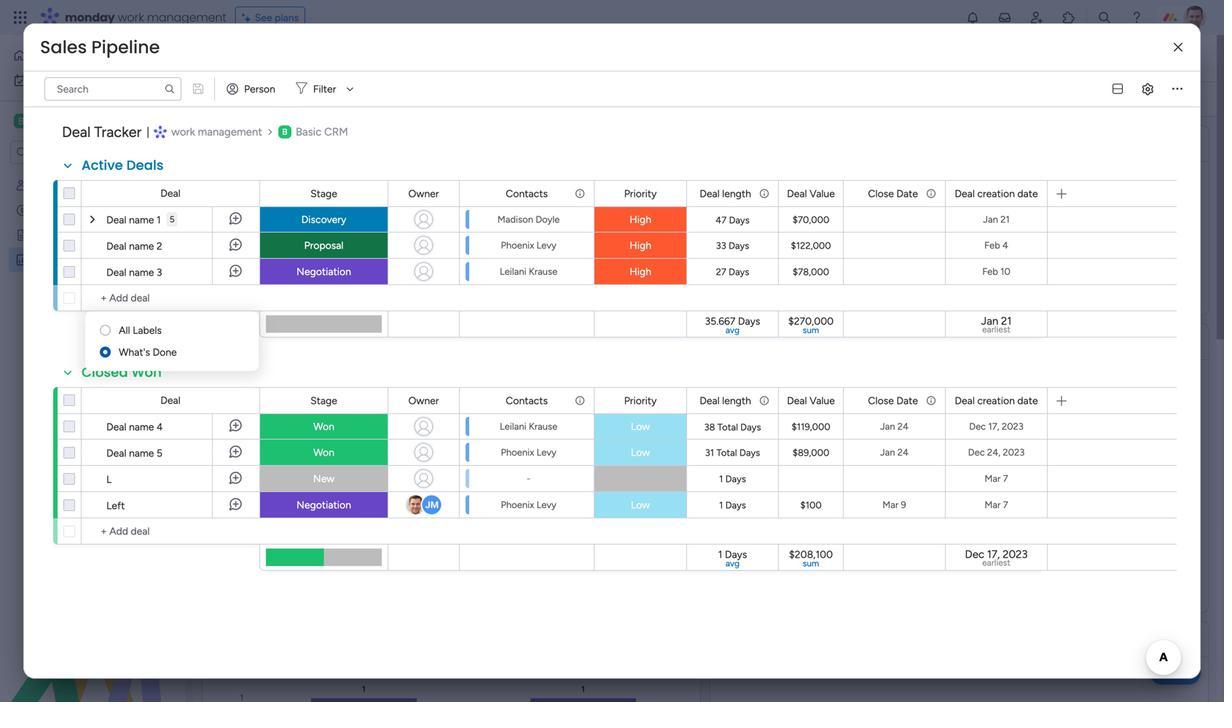 Task type: vqa. For each thing, say whether or not it's contained in the screenshot.
Public board icon
yes



Task type: describe. For each thing, give the bounding box(es) containing it.
deal name 5
[[106, 447, 163, 459]]

krause for low
[[529, 421, 558, 432]]

my for my contacts
[[34, 179, 48, 192]]

1 1 days from the top
[[720, 473, 747, 485]]

stage for first stage field from the top of the page
[[311, 187, 338, 200]]

what's
[[119, 346, 150, 358]]

3 high from the top
[[630, 265, 652, 278]]

sum for $270,000
[[803, 325, 820, 335]]

2 1 days from the top
[[720, 499, 747, 511]]

1 7 from the top
[[1004, 473, 1009, 484]]

pipeline
[[91, 35, 160, 59]]

10
[[1001, 266, 1011, 277]]

1 horizontal spatial 4
[[1003, 240, 1009, 251]]

labels
[[133, 324, 162, 336]]

$122,000
[[791, 240, 832, 252]]

Closed Won field
[[78, 363, 165, 382]]

2 owner field from the top
[[405, 393, 443, 409]]

31
[[706, 447, 715, 459]]

deal value field for closed won
[[784, 393, 839, 409]]

total for won
[[717, 447, 738, 459]]

$208,000
[[839, 187, 1080, 251]]

arrow down image
[[341, 80, 359, 98]]

none search field inside sales dashboard banner
[[435, 87, 568, 111]]

connected
[[335, 93, 385, 105]]

2 7 from the top
[[1004, 499, 1009, 511]]

2 horizontal spatial work
[[171, 125, 195, 138]]

leilani krause for high
[[500, 266, 558, 277]]

of
[[329, 134, 342, 153]]

1 horizontal spatial b
[[282, 126, 288, 137]]

public board image
[[15, 228, 29, 242]]

$119,000
[[792, 421, 831, 433]]

my work
[[34, 74, 72, 86]]

name for 2
[[129, 240, 154, 252]]

started
[[72, 229, 106, 241]]

|
[[147, 125, 150, 138]]

deal name 2
[[106, 240, 162, 252]]

phoenix for deal name 2
[[501, 240, 535, 251]]

38
[[705, 421, 716, 433]]

my work option
[[9, 69, 177, 92]]

work for my
[[50, 74, 72, 86]]

27
[[716, 266, 727, 278]]

1 inside popup button
[[329, 93, 333, 105]]

madison doyle
[[498, 214, 560, 225]]

avg for 35.667
[[726, 325, 740, 335]]

length for first deal length field from the top of the page
[[723, 187, 752, 200]]

leilani krause for low
[[500, 421, 558, 432]]

2 deal creation date field from the top
[[952, 393, 1042, 409]]

deal name 4
[[106, 421, 163, 433]]

public dashboard image
[[15, 253, 29, 267]]

actual revenue by month (deals won)
[[736, 332, 991, 351]]

v2 split view image
[[1113, 84, 1124, 94]]

plans
[[275, 11, 299, 24]]

filter button
[[290, 77, 359, 101]]

1 mar 7 from the top
[[985, 473, 1009, 484]]

1 inside 1 days avg
[[719, 548, 723, 561]]

1 negotiation from the top
[[297, 265, 351, 278]]

monday work management
[[65, 9, 227, 26]]

average
[[227, 134, 284, 153]]

deals inside field
[[127, 156, 164, 175]]

1 horizontal spatial crm
[[324, 125, 348, 138]]

1 deal creation date from the top
[[955, 187, 1039, 200]]

filter dashboard by text search field inside sales dashboard banner
[[435, 87, 568, 111]]

getting started
[[34, 229, 106, 241]]

feb 10
[[983, 266, 1011, 277]]

contacts inside list box
[[51, 179, 93, 192]]

1 deal length from the top
[[700, 187, 752, 200]]

deal value field for active deals
[[784, 186, 839, 202]]

widget
[[258, 93, 290, 105]]

jan 21 earliest
[[982, 314, 1012, 335]]

help button
[[1151, 661, 1202, 685]]

proposal
[[304, 239, 344, 252]]

by
[[844, 332, 860, 351]]

0 vertical spatial management
[[147, 9, 227, 26]]

5 inside 'button'
[[170, 214, 175, 225]]

feb 4
[[985, 240, 1009, 251]]

1 high from the top
[[630, 213, 652, 226]]

owner for 2nd owner field from the bottom of the page
[[409, 187, 439, 200]]

dec for low
[[970, 421, 987, 432]]

avg for 1
[[726, 558, 740, 569]]

0 horizontal spatial $89,000
[[348, 187, 555, 251]]

2 high from the top
[[630, 239, 652, 252]]

madison
[[498, 214, 534, 225]]

list box containing my contacts
[[0, 170, 186, 469]]

21 for jan 21
[[1001, 214, 1010, 225]]

deal value for won
[[788, 394, 835, 407]]

basic for left workspace image
[[34, 114, 61, 128]]

see plans
[[255, 11, 299, 24]]

0 vertical spatial deal tracker
[[62, 123, 142, 141]]

what's done
[[119, 346, 177, 358]]

crm inside workspace selection element
[[64, 114, 90, 128]]

2 deal length field from the top
[[696, 393, 755, 409]]

deal name 3
[[106, 266, 162, 279]]

1 creation from the top
[[978, 187, 1016, 200]]

notifications image
[[966, 10, 981, 25]]

sales dashboard banner
[[193, 35, 1218, 117]]

close date for second close date field from the bottom of the page
[[869, 187, 919, 200]]

more dots image
[[1181, 634, 1191, 645]]

17, for dec 17, 2023
[[989, 421, 1000, 432]]

dec 17, 2023 earliest
[[966, 548, 1028, 568]]

33 days
[[716, 240, 750, 252]]

levy for left
[[537, 499, 557, 511]]

sales for $208,000
[[219, 42, 281, 74]]

2 levy from the top
[[537, 447, 557, 458]]

deal value for deals
[[788, 187, 835, 200]]

$270,000 sum
[[789, 315, 834, 335]]

terry turtle image
[[1184, 6, 1207, 29]]

length for 2nd deal length field from the top
[[723, 394, 752, 407]]

close for second close date field from the bottom of the page
[[869, 187, 895, 200]]

days inside 1 days avg
[[725, 548, 748, 561]]

search everything image
[[1098, 10, 1113, 25]]

my work link
[[9, 69, 177, 92]]

1 days avg
[[719, 548, 748, 569]]

47 days
[[716, 214, 750, 226]]

$208,100 sum
[[790, 548, 833, 569]]

sum for $208,100
[[803, 558, 820, 569]]

sales dashboard inside banner
[[219, 42, 414, 74]]

1 horizontal spatial $89,000
[[793, 447, 830, 459]]

2 priority field from the top
[[621, 393, 661, 409]]

1 priority field from the top
[[621, 186, 661, 202]]

5 button
[[167, 206, 178, 233]]

Average Value of Won Deals field
[[224, 134, 420, 153]]

revenue
[[782, 332, 840, 351]]

value for closed won
[[810, 394, 835, 407]]

dec 17, 2023
[[970, 421, 1024, 432]]

feb for feb 10
[[983, 266, 999, 277]]

1 + add deal text field from the top
[[89, 289, 253, 307]]

monday
[[65, 9, 115, 26]]

levy for deal name 2
[[537, 240, 557, 251]]

leilani for high
[[500, 266, 527, 277]]

see
[[255, 11, 272, 24]]

l
[[106, 473, 112, 486]]

47
[[716, 214, 727, 226]]

1 24 from the top
[[898, 421, 909, 432]]

work management
[[171, 125, 262, 138]]

1 vertical spatial tracker
[[57, 204, 90, 217]]

name for 5
[[129, 447, 154, 459]]

column information image for 2nd deal length field from the top
[[759, 395, 771, 406]]

2 deal length from the top
[[700, 394, 752, 407]]

31 total days
[[706, 447, 761, 459]]

feb for feb 4
[[985, 240, 1001, 251]]

actual
[[736, 332, 779, 351]]

filter
[[313, 83, 336, 95]]

board
[[387, 93, 414, 105]]

0 horizontal spatial 5
[[157, 447, 163, 459]]

1 vertical spatial dashboard
[[61, 254, 110, 266]]

0 horizontal spatial workspace image
[[14, 113, 28, 129]]

24,
[[988, 447, 1001, 458]]

35.667
[[705, 315, 736, 327]]

1 connected board button
[[302, 87, 420, 111]]

1 vertical spatial management
[[198, 125, 262, 138]]

new
[[313, 472, 335, 485]]

value for active deals
[[810, 187, 835, 200]]

21 for jan 21 earliest
[[1002, 314, 1012, 328]]

33
[[716, 240, 727, 252]]

1 close date field from the top
[[865, 186, 922, 202]]

column information image for first contacts "field" from the bottom
[[575, 395, 586, 406]]

dec 24, 2023
[[969, 447, 1025, 458]]

value inside field
[[287, 134, 326, 153]]

27 days
[[716, 266, 750, 278]]

0 horizontal spatial filter dashboard by text search field
[[44, 77, 182, 101]]

total for low
[[718, 421, 739, 433]]

column information image for first contacts "field"
[[575, 188, 586, 199]]

add
[[237, 93, 256, 105]]

3
[[157, 266, 162, 279]]

my contacts
[[34, 179, 93, 192]]

2023 inside dec 17, 2023 earliest
[[1003, 548, 1028, 561]]

2
[[157, 240, 162, 252]]

all
[[119, 324, 130, 336]]

won inside average value of won deals field
[[346, 134, 376, 153]]

home
[[32, 49, 60, 62]]

sales pipeline
[[40, 35, 160, 59]]

2023 for low
[[1002, 421, 1024, 432]]

won inside closed won field
[[132, 363, 162, 382]]

dashboard inside sales dashboard banner
[[286, 42, 414, 74]]



Task type: locate. For each thing, give the bounding box(es) containing it.
b
[[18, 115, 24, 127], [282, 126, 288, 137]]

1 deal creation date field from the top
[[952, 186, 1042, 202]]

negotiation
[[297, 265, 351, 278], [297, 499, 351, 511]]

deal length up 38 total days
[[700, 394, 752, 407]]

1 vertical spatial priority field
[[621, 393, 661, 409]]

1 days
[[720, 473, 747, 485], [720, 499, 747, 511]]

1 horizontal spatial tracker
[[94, 123, 142, 141]]

0 vertical spatial deal length field
[[696, 186, 755, 202]]

2 length from the top
[[723, 394, 752, 407]]

getting
[[34, 229, 69, 241]]

name for 1
[[129, 214, 154, 226]]

krause down doyle
[[529, 266, 558, 277]]

month
[[864, 332, 906, 351]]

1 stage from the top
[[311, 187, 338, 200]]

basic crm down filter popup button
[[296, 125, 348, 138]]

$208,100
[[790, 548, 833, 561]]

deals
[[379, 134, 416, 153], [127, 156, 164, 175]]

my for my work
[[34, 74, 48, 86]]

phoenix down -
[[501, 499, 535, 511]]

Actual Revenue by Month (Deals won) field
[[732, 332, 995, 351]]

1 21 from the top
[[1001, 214, 1010, 225]]

dec inside dec 17, 2023 earliest
[[966, 548, 985, 561]]

1 vertical spatial deal creation date
[[955, 394, 1039, 407]]

Stage field
[[307, 186, 341, 202], [307, 393, 341, 409]]

low
[[631, 420, 650, 433], [631, 446, 650, 459], [631, 499, 650, 511]]

person button
[[221, 77, 284, 101]]

sales
[[40, 35, 87, 59], [219, 42, 281, 74], [34, 254, 58, 266]]

deal creation date up jan 21
[[955, 187, 1039, 200]]

24
[[898, 421, 909, 432], [898, 447, 909, 458]]

1 horizontal spatial dashboard
[[286, 42, 414, 74]]

1 vertical spatial phoenix levy
[[501, 447, 557, 458]]

4 up 10
[[1003, 240, 1009, 251]]

38 total days
[[705, 421, 762, 433]]

0 vertical spatial owner field
[[405, 186, 443, 202]]

won)
[[957, 332, 991, 351]]

2 mar 7 from the top
[[985, 499, 1009, 511]]

Owner field
[[405, 186, 443, 202], [405, 393, 443, 409]]

1 horizontal spatial filter dashboard by text search field
[[435, 87, 568, 111]]

Priority field
[[621, 186, 661, 202], [621, 393, 661, 409]]

mar
[[985, 473, 1001, 484], [883, 499, 899, 511], [985, 499, 1001, 511]]

0 vertical spatial $89,000
[[348, 187, 555, 251]]

Close Date field
[[865, 186, 922, 202], [865, 393, 922, 409]]

length up 38 total days
[[723, 394, 752, 407]]

1 vertical spatial levy
[[537, 447, 557, 458]]

deal value
[[788, 187, 835, 200], [788, 394, 835, 407]]

2 close from the top
[[869, 394, 895, 407]]

2 21 from the top
[[1002, 314, 1012, 328]]

phoenix down 'madison'
[[501, 240, 535, 251]]

Deal creation date field
[[952, 186, 1042, 202], [952, 393, 1042, 409]]

0 vertical spatial date
[[1018, 187, 1039, 200]]

2 leilani krause from the top
[[500, 421, 558, 432]]

Deal length field
[[696, 186, 755, 202], [696, 393, 755, 409]]

date for second close date field from the bottom of the page
[[897, 187, 919, 200]]

stage for 2nd stage field from the top
[[311, 394, 338, 407]]

1 vertical spatial deal value field
[[784, 393, 839, 409]]

deal creation date
[[955, 187, 1039, 200], [955, 394, 1039, 407]]

1 levy from the top
[[537, 240, 557, 251]]

0 vertical spatial close date
[[869, 187, 919, 200]]

3 levy from the top
[[537, 499, 557, 511]]

column information image for second close date field from the bottom of the page
[[926, 188, 938, 199]]

2 creation from the top
[[978, 394, 1016, 407]]

my down home
[[34, 74, 48, 86]]

basic crm inside workspace selection element
[[34, 114, 90, 128]]

None search field
[[44, 77, 182, 101]]

0 horizontal spatial dashboard
[[61, 254, 110, 266]]

1 vertical spatial deal length field
[[696, 393, 755, 409]]

2 contacts field from the top
[[502, 393, 552, 409]]

-
[[527, 473, 531, 484]]

basic down my work
[[34, 114, 61, 128]]

select product image
[[13, 10, 28, 25]]

1 vertical spatial contacts field
[[502, 393, 552, 409]]

dashboard
[[286, 42, 414, 74], [61, 254, 110, 266]]

column information image
[[575, 188, 586, 199], [926, 188, 938, 199], [575, 395, 586, 406], [759, 395, 771, 406], [926, 395, 938, 406]]

1 vertical spatial length
[[723, 394, 752, 407]]

dec
[[970, 421, 987, 432], [969, 447, 986, 458], [966, 548, 985, 561]]

0 vertical spatial close date field
[[865, 186, 922, 202]]

name up the deal name 5
[[129, 421, 154, 433]]

deal length field up 38 total days
[[696, 393, 755, 409]]

help
[[1163, 665, 1189, 680]]

earliest inside dec 17, 2023 earliest
[[983, 557, 1011, 568]]

feb down jan 21
[[985, 240, 1001, 251]]

name for 4
[[129, 421, 154, 433]]

1 vertical spatial low
[[631, 446, 650, 459]]

tracker up getting started
[[57, 204, 90, 217]]

total right 31
[[717, 447, 738, 459]]

1 sum from the top
[[803, 325, 820, 335]]

0 vertical spatial date
[[897, 187, 919, 200]]

(deals
[[909, 332, 953, 351]]

deal value field up $70,000
[[784, 186, 839, 202]]

active deals
[[82, 156, 164, 175]]

1 stage field from the top
[[307, 186, 341, 202]]

0 vertical spatial 1 days
[[720, 473, 747, 485]]

close for second close date field
[[869, 394, 895, 407]]

feb
[[985, 240, 1001, 251], [983, 266, 999, 277]]

avg inside 1 days avg
[[726, 558, 740, 569]]

name
[[129, 214, 154, 226], [129, 240, 154, 252], [129, 266, 154, 279], [129, 421, 154, 433], [129, 447, 154, 459]]

0 vertical spatial sum
[[803, 325, 820, 335]]

1 vertical spatial sales dashboard
[[34, 254, 110, 266]]

$270,000
[[789, 315, 834, 327]]

+ add deal text field down the left
[[89, 523, 253, 540]]

phoenix levy for left
[[501, 499, 557, 511]]

phoenix levy down 'madison doyle'
[[501, 240, 557, 251]]

phoenix levy for deal name 2
[[501, 240, 557, 251]]

name for 3
[[129, 266, 154, 279]]

creation up dec 17, 2023
[[978, 394, 1016, 407]]

1 vertical spatial work
[[50, 74, 72, 86]]

lottie animation image
[[0, 555, 186, 702]]

1 close date from the top
[[869, 187, 919, 200]]

3 name from the top
[[129, 266, 154, 279]]

0 horizontal spatial deals
[[127, 156, 164, 175]]

management up pipeline
[[147, 9, 227, 26]]

0 vertical spatial deals
[[379, 134, 416, 153]]

contacts for first contacts "field" from the bottom
[[506, 394, 548, 407]]

2 24 from the top
[[898, 447, 909, 458]]

7
[[1004, 473, 1009, 484], [1004, 499, 1009, 511]]

deal length up 47
[[700, 187, 752, 200]]

help image
[[1130, 10, 1145, 25]]

0 vertical spatial 24
[[898, 421, 909, 432]]

4 name from the top
[[129, 421, 154, 433]]

+ Add deal text field
[[89, 289, 253, 307], [89, 523, 253, 540]]

0 vertical spatial low
[[631, 420, 650, 433]]

1 phoenix from the top
[[501, 240, 535, 251]]

3 low from the top
[[631, 499, 650, 511]]

0 horizontal spatial b
[[18, 115, 24, 127]]

0 vertical spatial high
[[630, 213, 652, 226]]

None search field
[[435, 87, 568, 111]]

management
[[147, 9, 227, 26], [198, 125, 262, 138]]

1 vertical spatial high
[[630, 239, 652, 252]]

1 name from the top
[[129, 214, 154, 226]]

1 connected board
[[329, 93, 414, 105]]

won
[[346, 134, 376, 153], [132, 363, 162, 382], [314, 420, 335, 433], [314, 446, 335, 459]]

1 vertical spatial 24
[[898, 447, 909, 458]]

1 earliest from the top
[[983, 324, 1011, 335]]

creation
[[978, 187, 1016, 200], [978, 394, 1016, 407]]

1 close from the top
[[869, 187, 895, 200]]

0 vertical spatial contacts field
[[502, 186, 552, 202]]

basic crm up the search in workspace field
[[34, 114, 90, 128]]

contacts for first contacts "field"
[[506, 187, 548, 200]]

1 vertical spatial deal creation date field
[[952, 393, 1042, 409]]

value up $119,000
[[810, 394, 835, 407]]

1 horizontal spatial 5
[[170, 214, 175, 225]]

monday marketplace image
[[1062, 10, 1077, 25]]

close date
[[869, 187, 919, 200], [869, 394, 919, 407]]

sales dashboard down getting started
[[34, 254, 110, 266]]

1 krause from the top
[[529, 266, 558, 277]]

sales up 'person' "popup button"
[[219, 42, 281, 74]]

1 vertical spatial $89,000
[[793, 447, 830, 459]]

basic for right workspace image
[[296, 125, 322, 138]]

2 + add deal text field from the top
[[89, 523, 253, 540]]

doyle
[[536, 214, 560, 225]]

2 deal value from the top
[[788, 394, 835, 407]]

total right "38"
[[718, 421, 739, 433]]

1 vertical spatial 4
[[157, 421, 163, 433]]

0 vertical spatial close
[[869, 187, 895, 200]]

0 vertical spatial tracker
[[94, 123, 142, 141]]

1 vertical spatial priority
[[625, 394, 657, 407]]

avg inside 35.667 days avg
[[726, 325, 740, 335]]

2 owner from the top
[[409, 394, 439, 407]]

deal creation date field up dec 17, 2023
[[952, 393, 1042, 409]]

lottie animation element
[[0, 555, 186, 702]]

deal tracker
[[62, 123, 142, 141], [34, 204, 90, 217]]

2 jan 24 from the top
[[881, 447, 909, 458]]

$70,000
[[793, 214, 830, 226]]

earliest inside jan 21 earliest
[[983, 324, 1011, 335]]

1 vertical spatial earliest
[[983, 557, 1011, 568]]

krause for high
[[529, 266, 558, 277]]

left
[[106, 499, 125, 512]]

sum inside $270,000 sum
[[803, 325, 820, 335]]

name up deal name 2
[[129, 214, 154, 226]]

1 vertical spatial dec
[[969, 447, 986, 458]]

1 leilani from the top
[[500, 266, 527, 277]]

2 stage from the top
[[311, 394, 338, 407]]

1 vertical spatial creation
[[978, 394, 1016, 407]]

0 vertical spatial + add deal text field
[[89, 289, 253, 307]]

basic crm for left workspace image
[[34, 114, 90, 128]]

add widget
[[237, 93, 290, 105]]

all labels
[[119, 324, 162, 336]]

krause
[[529, 266, 558, 277], [529, 421, 558, 432]]

1 vertical spatial close
[[869, 394, 895, 407]]

basic left of
[[296, 125, 322, 138]]

deal value up $70,000
[[788, 187, 835, 200]]

2 priority from the top
[[625, 394, 657, 407]]

1 vertical spatial 7
[[1004, 499, 1009, 511]]

jan 24
[[881, 421, 909, 432], [881, 447, 909, 458]]

1 deal value from the top
[[788, 187, 835, 200]]

21 down 10
[[1002, 314, 1012, 328]]

9
[[901, 499, 907, 511]]

0 horizontal spatial basic
[[34, 114, 61, 128]]

2 vertical spatial phoenix
[[501, 499, 535, 511]]

deals down |
[[127, 156, 164, 175]]

high
[[630, 213, 652, 226], [630, 239, 652, 252], [630, 265, 652, 278]]

0 vertical spatial krause
[[529, 266, 558, 277]]

settings image
[[1183, 92, 1197, 106]]

feb left 10
[[983, 266, 999, 277]]

35.667 days avg
[[705, 315, 761, 335]]

Sales Pipeline field
[[36, 35, 164, 59]]

0 vertical spatial 2023
[[1002, 421, 1024, 432]]

dashboard down started
[[61, 254, 110, 266]]

2 date from the top
[[1018, 394, 1039, 407]]

1 low from the top
[[631, 420, 650, 433]]

4 up the deal name 5
[[157, 421, 163, 433]]

value up $70,000
[[810, 187, 835, 200]]

work right |
[[171, 125, 195, 138]]

sum inside $208,100 sum
[[803, 558, 820, 569]]

2 vertical spatial high
[[630, 265, 652, 278]]

2 leilani from the top
[[500, 421, 527, 432]]

Sales Dashboard field
[[216, 42, 418, 74]]

closed won
[[82, 363, 162, 382]]

my down the search in workspace field
[[34, 179, 48, 192]]

2 krause from the top
[[529, 421, 558, 432]]

deal length
[[700, 187, 752, 200], [700, 394, 752, 407]]

0 vertical spatial deal value field
[[784, 186, 839, 202]]

2 deal value field from the top
[[784, 393, 839, 409]]

17, for dec 17, 2023 earliest
[[988, 548, 1001, 561]]

$78,000
[[793, 266, 830, 278]]

workspace selection element
[[14, 112, 92, 130]]

close date for second close date field
[[869, 394, 919, 407]]

0 vertical spatial dashboard
[[286, 42, 414, 74]]

2 low from the top
[[631, 446, 650, 459]]

2 deal creation date from the top
[[955, 394, 1039, 407]]

1 contacts field from the top
[[502, 186, 552, 202]]

1 vertical spatial owner
[[409, 394, 439, 407]]

phoenix levy up -
[[501, 447, 557, 458]]

1 vertical spatial phoenix
[[501, 447, 535, 458]]

1 priority from the top
[[625, 187, 657, 200]]

Contacts field
[[502, 186, 552, 202], [502, 393, 552, 409]]

0 vertical spatial value
[[287, 134, 326, 153]]

1 vertical spatial close date
[[869, 394, 919, 407]]

2 close date field from the top
[[865, 393, 922, 409]]

1 horizontal spatial basic crm
[[296, 125, 348, 138]]

1 vertical spatial my
[[34, 179, 48, 192]]

1 horizontal spatial deals
[[379, 134, 416, 153]]

sum left by
[[803, 325, 820, 335]]

date for second close date field
[[897, 394, 919, 407]]

b inside workspace selection element
[[18, 115, 24, 127]]

4
[[1003, 240, 1009, 251], [157, 421, 163, 433]]

sales dashboard up filter popup button
[[219, 42, 414, 74]]

deal creation date field up jan 21
[[952, 186, 1042, 202]]

value left of
[[287, 134, 326, 153]]

1 vertical spatial leilani krause
[[500, 421, 558, 432]]

invite members image
[[1030, 10, 1045, 25]]

dec for won
[[969, 447, 986, 458]]

2 earliest from the top
[[983, 557, 1011, 568]]

0 vertical spatial priority field
[[621, 186, 661, 202]]

option
[[0, 172, 186, 175]]

active
[[82, 156, 123, 175]]

phoenix levy down -
[[501, 499, 557, 511]]

1 date from the top
[[1018, 187, 1039, 200]]

21 up feb 4
[[1001, 214, 1010, 225]]

Search in workspace field
[[31, 144, 122, 161]]

1 phoenix levy from the top
[[501, 240, 557, 251]]

discovery
[[302, 213, 347, 226]]

1 vertical spatial deal tracker
[[34, 204, 90, 217]]

2 sum from the top
[[803, 558, 820, 569]]

update feed image
[[998, 10, 1013, 25]]

deal length field up 47
[[696, 186, 755, 202]]

3 phoenix from the top
[[501, 499, 535, 511]]

workspace image
[[14, 113, 28, 129], [278, 125, 292, 138]]

1 vertical spatial avg
[[726, 558, 740, 569]]

crm up the search in workspace field
[[64, 114, 90, 128]]

1 vertical spatial owner field
[[405, 393, 443, 409]]

17, inside dec 17, 2023 earliest
[[988, 548, 1001, 561]]

1 vertical spatial deals
[[127, 156, 164, 175]]

home link
[[9, 44, 177, 67]]

work for monday
[[118, 9, 144, 26]]

1 vertical spatial leilani
[[500, 421, 527, 432]]

home option
[[9, 44, 177, 67]]

1 horizontal spatial workspace image
[[278, 125, 292, 138]]

0 vertical spatial phoenix levy
[[501, 240, 557, 251]]

1 owner field from the top
[[405, 186, 443, 202]]

2 stage field from the top
[[307, 393, 341, 409]]

1 vertical spatial stage
[[311, 394, 338, 407]]

5 name from the top
[[129, 447, 154, 459]]

0 horizontal spatial work
[[50, 74, 72, 86]]

2 negotiation from the top
[[297, 499, 351, 511]]

basic crm for right workspace image
[[296, 125, 348, 138]]

leilani krause down 'madison doyle'
[[500, 266, 558, 277]]

closed
[[82, 363, 128, 382]]

dashboard up arrow down image
[[286, 42, 414, 74]]

deal value field up $119,000
[[784, 393, 839, 409]]

list box
[[0, 170, 186, 469]]

1 owner from the top
[[409, 187, 439, 200]]

5 down deal name 4
[[157, 447, 163, 459]]

1 vertical spatial krause
[[529, 421, 558, 432]]

column information image for second close date field
[[926, 395, 938, 406]]

add widget button
[[211, 87, 296, 111]]

name left 3
[[129, 266, 154, 279]]

deal name 1
[[106, 214, 161, 226]]

2 vertical spatial phoenix levy
[[501, 499, 557, 511]]

1 date from the top
[[897, 187, 919, 200]]

2 vertical spatial value
[[810, 394, 835, 407]]

negotiation down proposal
[[297, 265, 351, 278]]

deal creation date up dec 17, 2023
[[955, 394, 1039, 407]]

leilani krause up -
[[500, 421, 558, 432]]

21 inside jan 21 earliest
[[1002, 314, 1012, 328]]

1 leilani krause from the top
[[500, 266, 558, 277]]

0 horizontal spatial 4
[[157, 421, 163, 433]]

person
[[244, 83, 275, 95]]

dapulse x slim image
[[1175, 42, 1183, 53]]

0 vertical spatial my
[[34, 74, 48, 86]]

0 vertical spatial earliest
[[983, 324, 1011, 335]]

arrow down image
[[728, 90, 745, 108]]

work up pipeline
[[118, 9, 144, 26]]

2 avg from the top
[[726, 558, 740, 569]]

0 vertical spatial 21
[[1001, 214, 1010, 225]]

see plans button
[[235, 7, 306, 28]]

sales inside banner
[[219, 42, 281, 74]]

sales up my work
[[40, 35, 87, 59]]

1 length from the top
[[723, 187, 752, 200]]

name down deal name 4
[[129, 447, 154, 459]]

average value of won deals
[[227, 134, 416, 153]]

2023 for won
[[1004, 447, 1025, 458]]

Deal Value field
[[784, 186, 839, 202], [784, 393, 839, 409]]

1 vertical spatial stage field
[[307, 393, 341, 409]]

$100
[[801, 499, 822, 511]]

date
[[1018, 187, 1039, 200], [1018, 394, 1039, 407]]

phoenix up -
[[501, 447, 535, 458]]

deal tracker down my contacts
[[34, 204, 90, 217]]

1 deal length field from the top
[[696, 186, 755, 202]]

my
[[34, 74, 48, 86], [34, 179, 48, 192]]

0 horizontal spatial basic crm
[[34, 114, 90, 128]]

jan
[[984, 214, 999, 225], [982, 314, 999, 328], [881, 421, 896, 432], [881, 447, 896, 458]]

0 vertical spatial total
[[718, 421, 739, 433]]

1 horizontal spatial work
[[118, 9, 144, 26]]

2 phoenix levy from the top
[[501, 447, 557, 458]]

1 vertical spatial 17,
[[988, 548, 1001, 561]]

deal tracker up the search in workspace field
[[62, 123, 142, 141]]

sales for |
[[40, 35, 87, 59]]

2 close date from the top
[[869, 394, 919, 407]]

leilani for low
[[500, 421, 527, 432]]

name left "2"
[[129, 240, 154, 252]]

management down add
[[198, 125, 262, 138]]

creation up jan 21
[[978, 187, 1016, 200]]

1 deal value field from the top
[[784, 186, 839, 202]]

phoenix levy
[[501, 240, 557, 251], [501, 447, 557, 458], [501, 499, 557, 511]]

tracker left |
[[94, 123, 142, 141]]

deals inside field
[[379, 134, 416, 153]]

sales dashboard
[[219, 42, 414, 74], [34, 254, 110, 266]]

Active Deals field
[[78, 156, 167, 175]]

0 vertical spatial deal value
[[788, 187, 835, 200]]

0 horizontal spatial sales dashboard
[[34, 254, 110, 266]]

work inside option
[[50, 74, 72, 86]]

+ add deal text field down 3
[[89, 289, 253, 307]]

negotiation down the new
[[297, 499, 351, 511]]

0 vertical spatial 5
[[170, 214, 175, 225]]

owner for 1st owner field from the bottom of the page
[[409, 394, 439, 407]]

2 name from the top
[[129, 240, 154, 252]]

Filter dashboard by text search field
[[44, 77, 182, 101], [435, 87, 568, 111]]

1 horizontal spatial sales dashboard
[[219, 42, 414, 74]]

earliest
[[983, 324, 1011, 335], [983, 557, 1011, 568]]

my inside option
[[34, 74, 48, 86]]

0 vertical spatial deal creation date field
[[952, 186, 1042, 202]]

1 avg from the top
[[726, 325, 740, 335]]

3 phoenix levy from the top
[[501, 499, 557, 511]]

column information image
[[759, 188, 771, 199]]

basic inside workspace selection element
[[34, 114, 61, 128]]

deals down board
[[379, 134, 416, 153]]

sum down $100 on the bottom right
[[803, 558, 820, 569]]

1 jan 24 from the top
[[881, 421, 909, 432]]

krause up -
[[529, 421, 558, 432]]

0 vertical spatial leilani
[[500, 266, 527, 277]]

more dots image
[[1173, 84, 1183, 94]]

0 horizontal spatial tracker
[[57, 204, 90, 217]]

0 vertical spatial priority
[[625, 187, 657, 200]]

5 right deal name 1
[[170, 214, 175, 225]]

jan inside jan 21 earliest
[[982, 314, 999, 328]]

done
[[153, 346, 177, 358]]

work down home
[[50, 74, 72, 86]]

leilani krause
[[500, 266, 558, 277], [500, 421, 558, 432]]

days inside 35.667 days avg
[[739, 315, 761, 327]]

2 date from the top
[[897, 394, 919, 407]]

deal value up $119,000
[[788, 394, 835, 407]]

0 vertical spatial feb
[[985, 240, 1001, 251]]

2 phoenix from the top
[[501, 447, 535, 458]]

phoenix for left
[[501, 499, 535, 511]]

crm down connected
[[324, 125, 348, 138]]

0 vertical spatial 17,
[[989, 421, 1000, 432]]

search image
[[164, 83, 176, 95]]

mar 9
[[883, 499, 907, 511]]

jan 21
[[984, 214, 1010, 225]]

length up 47 days
[[723, 187, 752, 200]]

sales right public dashboard image
[[34, 254, 58, 266]]

1 vertical spatial 21
[[1002, 314, 1012, 328]]

basic
[[34, 114, 61, 128], [296, 125, 322, 138]]



